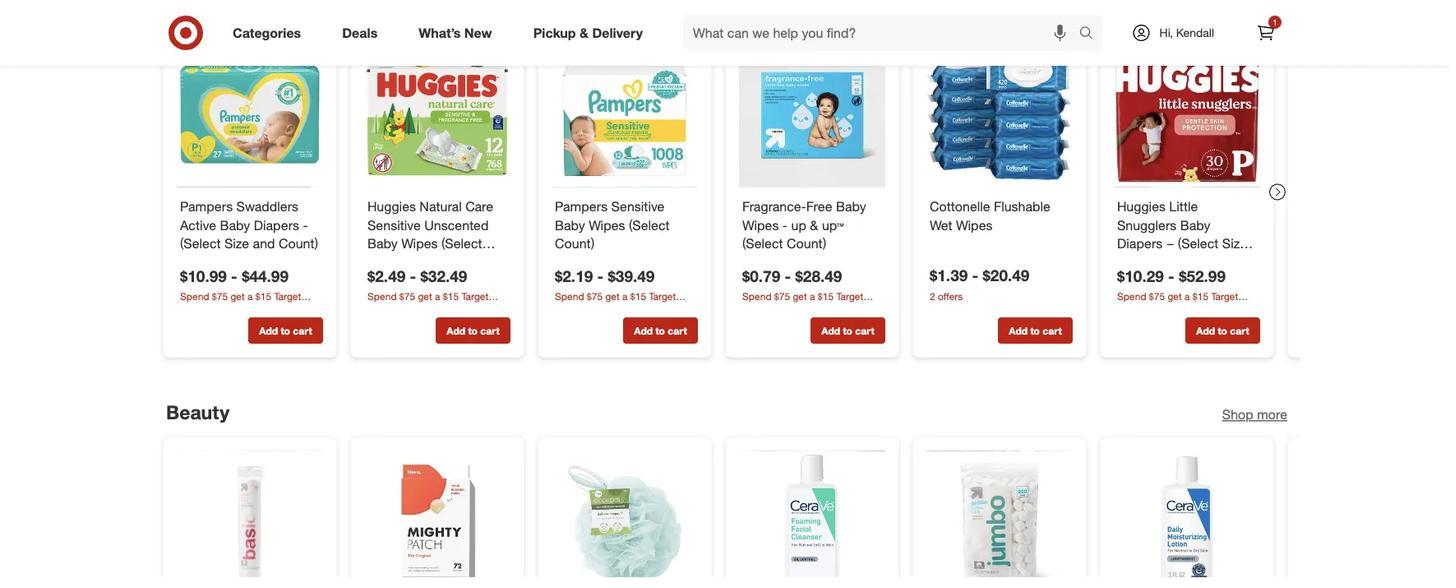 Task type: locate. For each thing, give the bounding box(es) containing it.
1 vertical spatial and
[[1117, 255, 1140, 271]]

pampers up active
[[180, 198, 233, 214]]

pampers swaddlers active baby diapers - (select size and count) image
[[177, 41, 323, 187], [177, 41, 323, 187]]

a inside $2.19 - $39.49 spend $75 get a $15 target giftcard on diapers & wipes
[[622, 290, 628, 302]]

4 get from the left
[[793, 290, 807, 302]]

fragrance-free baby wipes - up & up™ (select count) image
[[739, 41, 886, 187], [739, 41, 886, 187]]

pampers
[[180, 198, 233, 214], [555, 198, 608, 214]]

hi, kendall
[[1160, 25, 1214, 40]]

cart
[[293, 324, 312, 337], [480, 324, 500, 337], [668, 324, 687, 337], [855, 324, 875, 337], [1043, 324, 1062, 337], [1230, 324, 1250, 337]]

huggies little snugglers baby diapers – (select size and count) image
[[1114, 41, 1261, 187], [1114, 41, 1261, 187]]

5 $15 from the left
[[1193, 290, 1209, 302]]

$15 inside $2.19 - $39.49 spend $75 get a $15 target giftcard on diapers & wipes
[[631, 290, 646, 302]]

get down $44.99 at the left of page
[[231, 290, 245, 302]]

get down $28.49
[[793, 290, 807, 302]]

add to cart
[[259, 324, 312, 337], [447, 324, 500, 337], [634, 324, 687, 337], [822, 324, 875, 337], [1009, 324, 1062, 337], [1197, 324, 1250, 337]]

wipes down $39.49
[[654, 304, 680, 317]]

giftcard inside huggies little snugglers baby diapers – (select size and count) $10.29 - $52.99 spend $75 get a $15 target giftcard on diapers & wipes
[[1117, 304, 1155, 317]]

add to cart button down $20.49
[[998, 317, 1073, 344]]

1 get from the left
[[231, 290, 245, 302]]

1 size from the left
[[225, 236, 249, 252]]

2 giftcard from the left
[[368, 304, 405, 317]]

cottonelle flushable wet wipes
[[930, 198, 1051, 233]]

diapers down $44.99 at the left of page
[[234, 304, 267, 317]]

spend down $2.49
[[368, 290, 397, 302]]

4 spend from the left
[[743, 290, 772, 302]]

1 horizontal spatial and
[[1117, 255, 1140, 271]]

get down $52.99
[[1168, 290, 1182, 302]]

pampers inside pampers sensitive baby wipes (select count)
[[555, 198, 608, 214]]

5 a from the left
[[1185, 290, 1190, 302]]

size
[[225, 236, 249, 252], [1223, 236, 1247, 252]]

$15 inside huggies little snugglers baby diapers – (select size and count) $10.29 - $52.99 spend $75 get a $15 target giftcard on diapers & wipes
[[1193, 290, 1209, 302]]

add to cart button down $2.19 - $39.49 spend $75 get a $15 target giftcard on diapers & wipes
[[623, 317, 698, 344]]

wipes down $28.49
[[841, 304, 867, 317]]

3 wipes from the left
[[654, 304, 680, 317]]

spend for $2.19 - $39.49
[[555, 290, 584, 302]]

5 on from the left
[[1158, 304, 1169, 317]]

2 wipes from the left
[[466, 304, 492, 317]]

wipes inside pampers sensitive baby wipes (select count)
[[589, 217, 625, 233]]

target down $44.99 at the left of page
[[274, 290, 301, 302]]

get inside huggies little snugglers baby diapers – (select size and count) $10.29 - $52.99 spend $75 get a $15 target giftcard on diapers & wipes
[[1168, 290, 1182, 302]]

0 vertical spatial sensitive
[[611, 198, 665, 214]]

diapers down $32.49
[[422, 304, 455, 317]]

5 add to cart from the left
[[1009, 324, 1062, 337]]

spend down $2.19 on the top left
[[555, 290, 584, 302]]

5 wipes from the left
[[1216, 304, 1242, 317]]

add to cart button for $0.79 - $28.49
[[811, 317, 886, 344]]

2 cart from the left
[[480, 324, 500, 337]]

2 a from the left
[[435, 290, 440, 302]]

wipes down $52.99
[[1216, 304, 1242, 317]]

4 spend $75 get a $15 target giftcard on diapers & wipes button from the left
[[743, 289, 886, 317]]

and
[[253, 236, 275, 252], [1117, 255, 1140, 271]]

5 diapers from the left
[[1171, 304, 1205, 317]]

a down $52.99
[[1185, 290, 1190, 302]]

count) for huggies little snugglers baby diapers – (select size and count) $10.29 - $52.99 spend $75 get a $15 target giftcard on diapers & wipes
[[1143, 255, 1183, 271]]

a inside $0.79 - $28.49 spend $75 get a $15 target giftcard on diapers & wipes
[[810, 290, 815, 302]]

5 add from the left
[[1009, 324, 1028, 337]]

cart for $2.19 - $39.49
[[668, 324, 687, 337]]

diapers down snugglers
[[1117, 236, 1163, 252]]

1 pampers from the left
[[180, 198, 233, 214]]

jumbo cotton balls - 200ct - up & up™ image
[[927, 451, 1073, 578], [927, 451, 1073, 578]]

deals link
[[328, 15, 398, 51]]

(select inside pampers swaddlers active baby diapers - (select size and count)
[[180, 236, 221, 252]]

$15 down $28.49
[[818, 290, 834, 302]]

spend inside "huggies natural care sensitive unscented baby wipes (select count) $2.49 - $32.49 spend $75 get a $15 target giftcard on diapers & wipes"
[[368, 290, 397, 302]]

4 $75 from the left
[[774, 290, 790, 302]]

wipes inside "huggies natural care sensitive unscented baby wipes (select count) $2.49 - $32.49 spend $75 get a $15 target giftcard on diapers & wipes"
[[466, 304, 492, 317]]

1 vertical spatial sensitive
[[368, 217, 421, 233]]

$15 down $39.49
[[631, 290, 646, 302]]

huggies for $2.49
[[368, 198, 416, 214]]

huggies little snugglers baby diapers – (select size and count) link
[[1117, 197, 1257, 271]]

giftcard down $10.29
[[1117, 304, 1155, 317]]

count) down up
[[787, 236, 827, 252]]

& right pickup at left top
[[580, 25, 589, 41]]

huggies inside "huggies natural care sensitive unscented baby wipes (select count) $2.49 - $32.49 spend $75 get a $15 target giftcard on diapers & wipes"
[[368, 198, 416, 214]]

cerave daily face and body moisturizing lotion for normal to dry skin - fragrance free image
[[1114, 451, 1261, 578], [1114, 451, 1261, 578]]

target down $28.49
[[837, 290, 864, 302]]

0 vertical spatial diapers
[[254, 217, 299, 233]]

spend down $10.99
[[180, 290, 209, 302]]

1 giftcard from the left
[[180, 304, 217, 317]]

and inside huggies little snugglers baby diapers – (select size and count) $10.29 - $52.99 spend $75 get a $15 target giftcard on diapers & wipes
[[1117, 255, 1140, 271]]

target down $39.49
[[649, 290, 676, 302]]

$75 down $2.19 on the top left
[[587, 290, 603, 302]]

on
[[220, 304, 231, 317], [408, 304, 419, 317], [595, 304, 606, 317], [783, 304, 794, 317], [1158, 304, 1169, 317]]

$75 inside $10.99 - $44.99 spend $75 get a $15 target giftcard on diapers & wipes
[[212, 290, 228, 302]]

diapers inside huggies little snugglers baby diapers – (select size and count) $10.29 - $52.99 spend $75 get a $15 target giftcard on diapers & wipes
[[1117, 236, 1163, 252]]

1 diapers from the left
[[234, 304, 267, 317]]

giftcard for $10.99 - $44.99
[[180, 304, 217, 317]]

(select inside pampers sensitive baby wipes (select count)
[[629, 217, 670, 233]]

huggies left natural
[[368, 198, 416, 214]]

add down $0.79 - $28.49 spend $75 get a $15 target giftcard on diapers & wipes at right
[[822, 324, 840, 337]]

spend down $0.79
[[743, 290, 772, 302]]

sensitive down natural
[[368, 217, 421, 233]]

huggies inside huggies little snugglers baby diapers – (select size and count) $10.29 - $52.99 spend $75 get a $15 target giftcard on diapers & wipes
[[1117, 198, 1166, 214]]

diapers inside $0.79 - $28.49 spend $75 get a $15 target giftcard on diapers & wipes
[[797, 304, 830, 317]]

giftcard down $2.49
[[368, 304, 405, 317]]

(select down active
[[180, 236, 221, 252]]

count)
[[279, 236, 318, 252], [555, 236, 595, 252], [787, 236, 827, 252], [368, 255, 407, 271], [1143, 255, 1183, 271]]

giftcard inside $2.19 - $39.49 spend $75 get a $15 target giftcard on diapers & wipes
[[555, 304, 592, 317]]

4 target from the left
[[837, 290, 864, 302]]

&
[[580, 25, 589, 41], [810, 217, 819, 233], [270, 304, 276, 317], [457, 304, 464, 317], [645, 304, 651, 317], [832, 304, 839, 317], [1207, 304, 1213, 317]]

4 giftcard from the left
[[743, 304, 780, 317]]

shop
[[1223, 406, 1254, 423]]

1 spend $75 get a $15 target giftcard on diapers & wipes button from the left
[[180, 289, 323, 317]]

add to cart button down $52.99
[[1186, 317, 1261, 344]]

- inside $10.99 - $44.99 spend $75 get a $15 target giftcard on diapers & wipes
[[231, 266, 238, 285]]

1 horizontal spatial size
[[1223, 236, 1247, 252]]

1 on from the left
[[220, 304, 231, 317]]

spend $75 get a $15 target giftcard on diapers & wipes button for $0.79 - $28.49
[[743, 289, 886, 317]]

diapers down $52.99
[[1171, 304, 1205, 317]]

diapers
[[234, 304, 267, 317], [422, 304, 455, 317], [609, 304, 642, 317], [797, 304, 830, 317], [1171, 304, 1205, 317]]

target down $52.99
[[1212, 290, 1239, 302]]

& down $44.99 at the left of page
[[270, 304, 276, 317]]

spend inside $10.99 - $44.99 spend $75 get a $15 target giftcard on diapers & wipes
[[180, 290, 209, 302]]

baby up up™
[[836, 198, 866, 214]]

wipes inside $2.19 - $39.49 spend $75 get a $15 target giftcard on diapers & wipes
[[654, 304, 680, 317]]

shop more button
[[1223, 405, 1288, 424]]

ecotools delicate ecopouf loofah image
[[552, 451, 698, 578], [552, 451, 698, 578]]

$15 for $0.79 - $28.49
[[818, 290, 834, 302]]

a inside huggies little snugglers baby diapers – (select size and count) $10.29 - $52.99 spend $75 get a $15 target giftcard on diapers & wipes
[[1185, 290, 1190, 302]]

count) left $32.49
[[368, 255, 407, 271]]

$10.99
[[180, 266, 227, 285]]

2 spend from the left
[[368, 290, 397, 302]]

4 cart from the left
[[855, 324, 875, 337]]

spend $75 get a $15 target giftcard on diapers & wipes button
[[180, 289, 323, 317], [368, 289, 511, 317], [555, 289, 698, 317], [743, 289, 886, 317], [1117, 289, 1261, 317]]

diapers inside huggies little snugglers baby diapers – (select size and count) $10.29 - $52.99 spend $75 get a $15 target giftcard on diapers & wipes
[[1171, 304, 1205, 317]]

(select up $39.49
[[629, 217, 670, 233]]

beauty
[[166, 400, 230, 423]]

& right up
[[810, 217, 819, 233]]

baby inside pampers swaddlers active baby diapers - (select size and count)
[[220, 217, 250, 233]]

0 horizontal spatial size
[[225, 236, 249, 252]]

6 add to cart from the left
[[1197, 324, 1250, 337]]

to for $2.49 - $32.49
[[468, 324, 478, 337]]

1 spend from the left
[[180, 290, 209, 302]]

4 $15 from the left
[[818, 290, 834, 302]]

get inside $10.99 - $44.99 spend $75 get a $15 target giftcard on diapers & wipes
[[231, 290, 245, 302]]

baby inside the fragrance-free baby wipes - up & up™ (select count)
[[836, 198, 866, 214]]

spend
[[180, 290, 209, 302], [368, 290, 397, 302], [555, 290, 584, 302], [743, 290, 772, 302], [1117, 290, 1147, 302]]

wipes inside $10.99 - $44.99 spend $75 get a $15 target giftcard on diapers & wipes
[[279, 304, 305, 317]]

get inside $0.79 - $28.49 spend $75 get a $15 target giftcard on diapers & wipes
[[793, 290, 807, 302]]

3 giftcard from the left
[[555, 304, 592, 317]]

a inside "huggies natural care sensitive unscented baby wipes (select count) $2.49 - $32.49 spend $75 get a $15 target giftcard on diapers & wipes"
[[435, 290, 440, 302]]

a down $44.99 at the left of page
[[248, 290, 253, 302]]

4 a from the left
[[810, 290, 815, 302]]

& down $28.49
[[832, 304, 839, 317]]

4 wipes from the left
[[841, 304, 867, 317]]

get
[[231, 290, 245, 302], [418, 290, 432, 302], [606, 290, 620, 302], [793, 290, 807, 302], [1168, 290, 1182, 302]]

add to cart down $0.79 - $28.49 spend $75 get a $15 target giftcard on diapers & wipes at right
[[822, 324, 875, 337]]

pickup & delivery link
[[519, 15, 664, 51]]

1 cart from the left
[[293, 324, 312, 337]]

target inside $0.79 - $28.49 spend $75 get a $15 target giftcard on diapers & wipes
[[837, 290, 864, 302]]

3 $15 from the left
[[631, 290, 646, 302]]

3 spend from the left
[[555, 290, 584, 302]]

hero cosmetics mighty patch original acne pimple patches image
[[364, 451, 511, 578], [364, 451, 511, 578]]

$2.49
[[368, 266, 406, 285]]

on inside $2.19 - $39.49 spend $75 get a $15 target giftcard on diapers & wipes
[[595, 304, 606, 317]]

size up $52.99
[[1223, 236, 1247, 252]]

baby inside "huggies natural care sensitive unscented baby wipes (select count) $2.49 - $32.49 spend $75 get a $15 target giftcard on diapers & wipes"
[[368, 236, 398, 252]]

4 add from the left
[[822, 324, 840, 337]]

6 add to cart button from the left
[[1186, 317, 1261, 344]]

up
[[791, 217, 807, 233]]

diapers inside "huggies natural care sensitive unscented baby wipes (select count) $2.49 - $32.49 spend $75 get a $15 target giftcard on diapers & wipes"
[[422, 304, 455, 317]]

1 add to cart button from the left
[[248, 317, 323, 344]]

$75 inside $2.19 - $39.49 spend $75 get a $15 target giftcard on diapers & wipes
[[587, 290, 603, 302]]

$75 for $2.19
[[587, 290, 603, 302]]

wipes down fragrance-
[[743, 217, 779, 233]]

count) for pampers swaddlers active baby diapers - (select size and count)
[[279, 236, 318, 252]]

huggies up snugglers
[[1117, 198, 1166, 214]]

and inside pampers swaddlers active baby diapers - (select size and count)
[[253, 236, 275, 252]]

sensitive inside pampers sensitive baby wipes (select count)
[[611, 198, 665, 214]]

(select right –
[[1178, 236, 1219, 252]]

spend for $10.99 - $44.99
[[180, 290, 209, 302]]

add to cart down $20.49
[[1009, 324, 1062, 337]]

2 add from the left
[[447, 324, 465, 337]]

wipes for $0.79
[[743, 217, 779, 233]]

add to cart down $32.49
[[447, 324, 500, 337]]

spend $75 get a $15 target giftcard on diapers & wipes button down $39.49
[[555, 289, 698, 317]]

add down $2.19 - $39.49 spend $75 get a $15 target giftcard on diapers & wipes
[[634, 324, 653, 337]]

5 $75 from the left
[[1149, 290, 1165, 302]]

$75 down $10.29
[[1149, 290, 1165, 302]]

6 add from the left
[[1197, 324, 1215, 337]]

2 to from the left
[[468, 324, 478, 337]]

unscented
[[425, 217, 489, 233]]

size inside pampers swaddlers active baby diapers - (select size and count)
[[225, 236, 249, 252]]

$1.39
[[930, 266, 968, 285]]

$15
[[256, 290, 271, 302], [443, 290, 459, 302], [631, 290, 646, 302], [818, 290, 834, 302], [1193, 290, 1209, 302]]

wipes inside cottonelle flushable wet wipes
[[956, 217, 993, 233]]

add for $0.79 - $28.49
[[822, 324, 840, 337]]

categories
[[233, 25, 301, 41]]

3 to from the left
[[656, 324, 665, 337]]

5 spend from the left
[[1117, 290, 1147, 302]]

giftcard down $10.99
[[180, 304, 217, 317]]

count) inside the fragrance-free baby wipes - up & up™ (select count)
[[787, 236, 827, 252]]

and down snugglers
[[1117, 255, 1140, 271]]

diapers down swaddlers
[[254, 217, 299, 233]]

add to cart button for $1.39 - $20.49
[[998, 317, 1073, 344]]

baby
[[836, 198, 866, 214], [220, 217, 250, 233], [555, 217, 585, 233], [1181, 217, 1211, 233], [368, 236, 398, 252]]

sensitive up $39.49
[[611, 198, 665, 214]]

pampers up $2.19 on the top left
[[555, 198, 608, 214]]

(select inside huggies little snugglers baby diapers – (select size and count) $10.29 - $52.99 spend $75 get a $15 target giftcard on diapers & wipes
[[1178, 236, 1219, 252]]

cottonelle flushable wet wipes image
[[927, 41, 1073, 187], [927, 41, 1073, 187]]

3 add to cart from the left
[[634, 324, 687, 337]]

add to cart down $2.19 - $39.49 spend $75 get a $15 target giftcard on diapers & wipes
[[634, 324, 687, 337]]

target inside "huggies natural care sensitive unscented baby wipes (select count) $2.49 - $32.49 spend $75 get a $15 target giftcard on diapers & wipes"
[[462, 290, 489, 302]]

1 link
[[1248, 15, 1284, 51]]

& inside the fragrance-free baby wipes - up & up™ (select count)
[[810, 217, 819, 233]]

(select up $0.79
[[743, 236, 783, 252]]

add
[[259, 324, 278, 337], [447, 324, 465, 337], [634, 324, 653, 337], [822, 324, 840, 337], [1009, 324, 1028, 337], [1197, 324, 1215, 337]]

1 a from the left
[[248, 290, 253, 302]]

spend down $10.29
[[1117, 290, 1147, 302]]

0 horizontal spatial diapers
[[254, 217, 299, 233]]

on inside $10.99 - $44.99 spend $75 get a $15 target giftcard on diapers & wipes
[[220, 304, 231, 317]]

cerave foaming face wash, facial cleanser for normal to oily skin image
[[739, 451, 886, 578], [739, 451, 886, 578]]

on for $2.19
[[595, 304, 606, 317]]

1 horizontal spatial sensitive
[[611, 198, 665, 214]]

count) inside huggies little snugglers baby diapers – (select size and count) $10.29 - $52.99 spend $75 get a $15 target giftcard on diapers & wipes
[[1143, 255, 1183, 271]]

spend $75 get a $15 target giftcard on diapers & wipes button down $28.49
[[743, 289, 886, 317]]

wipes inside $0.79 - $28.49 spend $75 get a $15 target giftcard on diapers & wipes
[[841, 304, 867, 317]]

diapers inside $2.19 - $39.49 spend $75 get a $15 target giftcard on diapers & wipes
[[609, 304, 642, 317]]

3 get from the left
[[606, 290, 620, 302]]

little
[[1170, 198, 1198, 214]]

wipes inside the fragrance-free baby wipes - up & up™ (select count)
[[743, 217, 779, 233]]

wipes up $39.49
[[589, 217, 625, 233]]

free
[[807, 198, 833, 214]]

what's new
[[419, 25, 492, 41]]

pampers swaddlers active baby diapers - (select size and count) link
[[180, 197, 320, 253]]

$15 for $2.19 - $39.49
[[631, 290, 646, 302]]

6 to from the left
[[1218, 324, 1228, 337]]

add down $20.49
[[1009, 324, 1028, 337]]

$39.49
[[608, 266, 655, 285]]

giftcard inside "huggies natural care sensitive unscented baby wipes (select count) $2.49 - $32.49 spend $75 get a $15 target giftcard on diapers & wipes"
[[368, 304, 405, 317]]

wipes inside "huggies natural care sensitive unscented baby wipes (select count) $2.49 - $32.49 spend $75 get a $15 target giftcard on diapers & wipes"
[[401, 236, 438, 252]]

basic cotton rounds nail polish and makeup remover pads - 100ct - up & up™ image
[[177, 451, 323, 578], [177, 451, 323, 578]]

huggies natural care sensitive unscented baby wipes (select count) $2.49 - $32.49 spend $75 get a $15 target giftcard on diapers & wipes
[[368, 198, 493, 317]]

$75 down $10.99
[[212, 290, 228, 302]]

diapers inside $10.99 - $44.99 spend $75 get a $15 target giftcard on diapers & wipes
[[234, 304, 267, 317]]

diapers
[[254, 217, 299, 233], [1117, 236, 1163, 252]]

1 $75 from the left
[[212, 290, 228, 302]]

4 to from the left
[[843, 324, 853, 337]]

diapers for $10.99
[[234, 304, 267, 317]]

3 diapers from the left
[[609, 304, 642, 317]]

3 $75 from the left
[[587, 290, 603, 302]]

1 add to cart from the left
[[259, 324, 312, 337]]

pampers for $10.99
[[180, 198, 233, 214]]

a down $28.49
[[810, 290, 815, 302]]

What can we help you find? suggestions appear below search field
[[683, 15, 1083, 51]]

wipes down cottonelle
[[956, 217, 993, 233]]

shop more
[[1223, 406, 1288, 423]]

count) up $2.19 on the top left
[[555, 236, 595, 252]]

a inside $10.99 - $44.99 spend $75 get a $15 target giftcard on diapers & wipes
[[248, 290, 253, 302]]

3 add to cart button from the left
[[623, 317, 698, 344]]

count) down –
[[1143, 255, 1183, 271]]

3 on from the left
[[595, 304, 606, 317]]

target down $32.49
[[462, 290, 489, 302]]

add down $32.49
[[447, 324, 465, 337]]

add to cart for $1.39 - $20.49
[[1009, 324, 1062, 337]]

fragrance-free baby wipes - up & up™ (select count) link
[[743, 197, 882, 253]]

get down $32.49
[[418, 290, 432, 302]]

1 vertical spatial diapers
[[1117, 236, 1163, 252]]

$15 inside $0.79 - $28.49 spend $75 get a $15 target giftcard on diapers & wipes
[[818, 290, 834, 302]]

wipes down $44.99 at the left of page
[[279, 304, 305, 317]]

pampers inside pampers swaddlers active baby diapers - (select size and count)
[[180, 198, 233, 214]]

cart for $1.39 - $20.49
[[1043, 324, 1062, 337]]

add to cart button down $32.49
[[436, 317, 511, 344]]

2 add to cart from the left
[[447, 324, 500, 337]]

wipes
[[589, 217, 625, 233], [743, 217, 779, 233], [956, 217, 993, 233], [401, 236, 438, 252]]

target for $0.79 - $28.49
[[837, 290, 864, 302]]

diapers down $39.49
[[609, 304, 642, 317]]

to
[[281, 324, 290, 337], [468, 324, 478, 337], [656, 324, 665, 337], [843, 324, 853, 337], [1031, 324, 1040, 337], [1218, 324, 1228, 337]]

sensitive
[[611, 198, 665, 214], [368, 217, 421, 233]]

5 get from the left
[[1168, 290, 1182, 302]]

add to cart down $10.99 - $44.99 spend $75 get a $15 target giftcard on diapers & wipes
[[259, 324, 312, 337]]

5 giftcard from the left
[[1117, 304, 1155, 317]]

spend $75 get a $15 target giftcard on diapers & wipes button down $52.99
[[1117, 289, 1261, 317]]

4 diapers from the left
[[797, 304, 830, 317]]

huggies natural care sensitive unscented baby wipes (select count) link
[[368, 197, 507, 271]]

$75
[[212, 290, 228, 302], [399, 290, 415, 302], [587, 290, 603, 302], [774, 290, 790, 302], [1149, 290, 1165, 302]]

& down $32.49
[[457, 304, 464, 317]]

2 huggies from the left
[[1117, 198, 1166, 214]]

target inside $10.99 - $44.99 spend $75 get a $15 target giftcard on diapers & wipes
[[274, 290, 301, 302]]

giftcard inside $10.99 - $44.99 spend $75 get a $15 target giftcard on diapers & wipes
[[180, 304, 217, 317]]

1 huggies from the left
[[368, 198, 416, 214]]

- inside $0.79 - $28.49 spend $75 get a $15 target giftcard on diapers & wipes
[[785, 266, 791, 285]]

giftcard inside $0.79 - $28.49 spend $75 get a $15 target giftcard on diapers & wipes
[[743, 304, 780, 317]]

giftcard
[[180, 304, 217, 317], [368, 304, 405, 317], [555, 304, 592, 317], [743, 304, 780, 317], [1117, 304, 1155, 317]]

2 $15 from the left
[[443, 290, 459, 302]]

add to cart button down $10.99 - $44.99 spend $75 get a $15 target giftcard on diapers & wipes
[[248, 317, 323, 344]]

giftcard for $0.79 - $28.49
[[743, 304, 780, 317]]

cart for $10.29 - $52.99
[[1230, 324, 1250, 337]]

$15 inside $10.99 - $44.99 spend $75 get a $15 target giftcard on diapers & wipes
[[256, 290, 271, 302]]

size up $44.99 at the left of page
[[225, 236, 249, 252]]

1 horizontal spatial pampers
[[555, 198, 608, 214]]

2 pampers from the left
[[555, 198, 608, 214]]

3 add from the left
[[634, 324, 653, 337]]

kendall
[[1176, 25, 1214, 40]]

5 target from the left
[[1212, 290, 1239, 302]]

spend $75 get a $15 target giftcard on diapers & wipes button down $44.99 at the left of page
[[180, 289, 323, 317]]

huggies natural care sensitive unscented baby wipes (select count) image
[[364, 41, 511, 187], [364, 41, 511, 187]]

5 cart from the left
[[1043, 324, 1062, 337]]

target
[[274, 290, 301, 302], [462, 290, 489, 302], [649, 290, 676, 302], [837, 290, 864, 302], [1212, 290, 1239, 302]]

4 add to cart button from the left
[[811, 317, 886, 344]]

$15 down $52.99
[[1193, 290, 1209, 302]]

3 a from the left
[[622, 290, 628, 302]]

1 target from the left
[[274, 290, 301, 302]]

$32.49
[[421, 266, 467, 285]]

$10.29
[[1117, 266, 1164, 285]]

pampers swaddlers active baby diapers - (select size and count)
[[180, 198, 318, 252]]

& down $39.49
[[645, 304, 651, 317]]

count) inside pampers swaddlers active baby diapers - (select size and count)
[[279, 236, 318, 252]]

and for -
[[253, 236, 275, 252]]

wipes up $32.49
[[401, 236, 438, 252]]

$75 inside "huggies natural care sensitive unscented baby wipes (select count) $2.49 - $32.49 spend $75 get a $15 target giftcard on diapers & wipes"
[[399, 290, 415, 302]]

-
[[303, 217, 308, 233], [783, 217, 788, 233], [972, 266, 979, 285], [231, 266, 238, 285], [410, 266, 416, 285], [597, 266, 604, 285], [785, 266, 791, 285], [1169, 266, 1175, 285]]

4 add to cart from the left
[[822, 324, 875, 337]]

1 add from the left
[[259, 324, 278, 337]]

$75 down $0.79
[[774, 290, 790, 302]]

0 horizontal spatial sensitive
[[368, 217, 421, 233]]

wipes
[[279, 304, 305, 317], [466, 304, 492, 317], [654, 304, 680, 317], [841, 304, 867, 317], [1216, 304, 1242, 317]]

2 spend $75 get a $15 target giftcard on diapers & wipes button from the left
[[368, 289, 511, 317]]

2 get from the left
[[418, 290, 432, 302]]

pampers sensitive baby wipes (select count) image
[[552, 41, 698, 187], [552, 41, 698, 187]]

snugglers
[[1117, 217, 1177, 233]]

$15 down $44.99 at the left of page
[[256, 290, 271, 302]]

a down $32.49
[[435, 290, 440, 302]]

(select inside the fragrance-free baby wipes - up & up™ (select count)
[[743, 236, 783, 252]]

- inside "huggies natural care sensitive unscented baby wipes (select count) $2.49 - $32.49 spend $75 get a $15 target giftcard on diapers & wipes"
[[410, 266, 416, 285]]

add to cart button
[[248, 317, 323, 344], [436, 317, 511, 344], [623, 317, 698, 344], [811, 317, 886, 344], [998, 317, 1073, 344], [1186, 317, 1261, 344]]

$44.99
[[242, 266, 289, 285]]

5 spend $75 get a $15 target giftcard on diapers & wipes button from the left
[[1117, 289, 1261, 317]]

on inside $0.79 - $28.49 spend $75 get a $15 target giftcard on diapers & wipes
[[783, 304, 794, 317]]

add to cart for $10.29 - $52.99
[[1197, 324, 1250, 337]]

add for $2.19 - $39.49
[[634, 324, 653, 337]]

get down $39.49
[[606, 290, 620, 302]]

1 horizontal spatial huggies
[[1117, 198, 1166, 214]]

spend inside $0.79 - $28.49 spend $75 get a $15 target giftcard on diapers & wipes
[[743, 290, 772, 302]]

and up $44.99 at the left of page
[[253, 236, 275, 252]]

add to cart down $52.99
[[1197, 324, 1250, 337]]

giftcard down $2.19 on the top left
[[555, 304, 592, 317]]

(select
[[629, 217, 670, 233], [180, 236, 221, 252], [442, 236, 482, 252], [743, 236, 783, 252], [1178, 236, 1219, 252]]

$75 down $2.49
[[399, 290, 415, 302]]

2 $75 from the left
[[399, 290, 415, 302]]

- inside $1.39 - $20.49 2 offers
[[972, 266, 979, 285]]

wipes down $32.49
[[466, 304, 492, 317]]

huggies for count)
[[1117, 198, 1166, 214]]

baby right active
[[220, 217, 250, 233]]

2 target from the left
[[462, 290, 489, 302]]

diapers inside pampers swaddlers active baby diapers - (select size and count)
[[254, 217, 299, 233]]

1 horizontal spatial diapers
[[1117, 236, 1163, 252]]

2 size from the left
[[1223, 236, 1247, 252]]

add to cart for $2.19 - $39.49
[[634, 324, 687, 337]]

get inside $2.19 - $39.49 spend $75 get a $15 target giftcard on diapers & wipes
[[606, 290, 620, 302]]

active
[[180, 217, 216, 233]]

add down $10.99 - $44.99 spend $75 get a $15 target giftcard on diapers & wipes
[[259, 324, 278, 337]]

wipes for $2.19 - $39.49
[[654, 304, 680, 317]]

target inside $2.19 - $39.49 spend $75 get a $15 target giftcard on diapers & wipes
[[649, 290, 676, 302]]

3 target from the left
[[649, 290, 676, 302]]

5 to from the left
[[1031, 324, 1040, 337]]

2 diapers from the left
[[422, 304, 455, 317]]

spend inside $2.19 - $39.49 spend $75 get a $15 target giftcard on diapers & wipes
[[555, 290, 584, 302]]

3 cart from the left
[[668, 324, 687, 337]]

$15 down $32.49
[[443, 290, 459, 302]]

add down $52.99
[[1197, 324, 1215, 337]]

huggies
[[368, 198, 416, 214], [1117, 198, 1166, 214]]

1 wipes from the left
[[279, 304, 305, 317]]

size inside huggies little snugglers baby diapers – (select size and count) $10.29 - $52.99 spend $75 get a $15 target giftcard on diapers & wipes
[[1223, 236, 1247, 252]]

2 add to cart button from the left
[[436, 317, 511, 344]]

spend $75 get a $15 target giftcard on diapers & wipes button down $32.49
[[368, 289, 511, 317]]

0 horizontal spatial huggies
[[368, 198, 416, 214]]

$75 inside $0.79 - $28.49 spend $75 get a $15 target giftcard on diapers & wipes
[[774, 290, 790, 302]]

add to cart button down $0.79 - $28.49 spend $75 get a $15 target giftcard on diapers & wipes at right
[[811, 317, 886, 344]]

0 horizontal spatial pampers
[[180, 198, 233, 214]]

giftcard down $0.79
[[743, 304, 780, 317]]

pampers for $2.19
[[555, 198, 608, 214]]

0 vertical spatial and
[[253, 236, 275, 252]]

cottonelle
[[930, 198, 990, 214]]

& down $52.99
[[1207, 304, 1213, 317]]

2 on from the left
[[408, 304, 419, 317]]

1 to from the left
[[281, 324, 290, 337]]

get for $10.99
[[231, 290, 245, 302]]

0 horizontal spatial and
[[253, 236, 275, 252]]

a
[[248, 290, 253, 302], [435, 290, 440, 302], [622, 290, 628, 302], [810, 290, 815, 302], [1185, 290, 1190, 302]]

4 on from the left
[[783, 304, 794, 317]]

sensitive inside "huggies natural care sensitive unscented baby wipes (select count) $2.49 - $32.49 spend $75 get a $15 target giftcard on diapers & wipes"
[[368, 217, 421, 233]]

diapers down $28.49
[[797, 304, 830, 317]]

1 $15 from the left
[[256, 290, 271, 302]]

3 spend $75 get a $15 target giftcard on diapers & wipes button from the left
[[555, 289, 698, 317]]

5 add to cart button from the left
[[998, 317, 1073, 344]]

swaddlers
[[236, 198, 299, 214]]

6 cart from the left
[[1230, 324, 1250, 337]]



Task type: describe. For each thing, give the bounding box(es) containing it.
a for $0.79
[[810, 290, 815, 302]]

delivery
[[592, 25, 643, 41]]

deals
[[342, 25, 378, 41]]

& inside $2.19 - $39.49 spend $75 get a $15 target giftcard on diapers & wipes
[[645, 304, 651, 317]]

add to cart for $2.49 - $32.49
[[447, 324, 500, 337]]

spend for $0.79 - $28.49
[[743, 290, 772, 302]]

$10.99 - $44.99 spend $75 get a $15 target giftcard on diapers & wipes
[[180, 266, 305, 317]]

diapers for $0.79
[[797, 304, 830, 317]]

size for little
[[1223, 236, 1247, 252]]

–
[[1167, 236, 1175, 252]]

what's new link
[[405, 15, 513, 51]]

cart for $0.79 - $28.49
[[855, 324, 875, 337]]

wipes for $1.39
[[956, 217, 993, 233]]

add to cart button for $2.49 - $32.49
[[436, 317, 511, 344]]

huggies little snugglers baby diapers – (select size and count) $10.29 - $52.99 spend $75 get a $15 target giftcard on diapers & wipes
[[1117, 198, 1247, 317]]

wipes for $2.19
[[589, 217, 625, 233]]

$1.39 - $20.49 2 offers
[[930, 266, 1030, 302]]

giftcard for $2.19 - $39.49
[[555, 304, 592, 317]]

- inside the fragrance-free baby wipes - up & up™ (select count)
[[783, 217, 788, 233]]

to for $10.99 - $44.99
[[281, 324, 290, 337]]

1
[[1273, 17, 1278, 27]]

add for $10.99 - $44.99
[[259, 324, 278, 337]]

target for $10.99 - $44.99
[[274, 290, 301, 302]]

- inside huggies little snugglers baby diapers – (select size and count) $10.29 - $52.99 spend $75 get a $15 target giftcard on diapers & wipes
[[1169, 266, 1175, 285]]

target for $2.19 - $39.49
[[649, 290, 676, 302]]

flushable
[[994, 198, 1051, 214]]

and for –
[[1117, 255, 1140, 271]]

up™
[[822, 217, 844, 233]]

$20.49
[[983, 266, 1030, 285]]

cottonelle flushable wet wipes link
[[930, 197, 1070, 235]]

wipes for $10.99 - $44.99
[[279, 304, 305, 317]]

on for $10.99
[[220, 304, 231, 317]]

new
[[464, 25, 492, 41]]

wet
[[930, 217, 953, 233]]

$15 inside "huggies natural care sensitive unscented baby wipes (select count) $2.49 - $32.49 spend $75 get a $15 target giftcard on diapers & wipes"
[[443, 290, 459, 302]]

search
[[1072, 26, 1111, 42]]

wipes for $0.79 - $28.49
[[841, 304, 867, 317]]

- inside $2.19 - $39.49 spend $75 get a $15 target giftcard on diapers & wipes
[[597, 266, 604, 285]]

add to cart for $0.79 - $28.49
[[822, 324, 875, 337]]

on inside "huggies natural care sensitive unscented baby wipes (select count) $2.49 - $32.49 spend $75 get a $15 target giftcard on diapers & wipes"
[[408, 304, 419, 317]]

cart for $10.99 - $44.99
[[293, 324, 312, 337]]

what's
[[419, 25, 461, 41]]

diapers for -
[[254, 217, 299, 233]]

size for swaddlers
[[225, 236, 249, 252]]

to for $10.29 - $52.99
[[1218, 324, 1228, 337]]

2
[[930, 290, 935, 302]]

fragrance-free baby wipes - up & up™ (select count)
[[743, 198, 866, 252]]

baby inside huggies little snugglers baby diapers – (select size and count) $10.29 - $52.99 spend $75 get a $15 target giftcard on diapers & wipes
[[1181, 217, 1211, 233]]

baby inside pampers sensitive baby wipes (select count)
[[555, 217, 585, 233]]

cart for $2.49 - $32.49
[[480, 324, 500, 337]]

on for $0.79
[[783, 304, 794, 317]]

natural
[[420, 198, 462, 214]]

categories link
[[219, 15, 322, 51]]

spend $75 get a $15 target giftcard on diapers & wipes button for $2.49 - $32.49
[[368, 289, 511, 317]]

to for $2.19 - $39.49
[[656, 324, 665, 337]]

$15 for $10.99 - $44.99
[[256, 290, 271, 302]]

pampers sensitive baby wipes (select count)
[[555, 198, 670, 252]]

pickup & delivery
[[533, 25, 643, 41]]

spend $75 get a $15 target giftcard on diapers & wipes button for $2.19 - $39.49
[[555, 289, 698, 317]]

fragrance-
[[743, 198, 807, 214]]

$75 inside huggies little snugglers baby diapers – (select size and count) $10.29 - $52.99 spend $75 get a $15 target giftcard on diapers & wipes
[[1149, 290, 1165, 302]]

& inside $0.79 - $28.49 spend $75 get a $15 target giftcard on diapers & wipes
[[832, 304, 839, 317]]

get inside "huggies natural care sensitive unscented baby wipes (select count) $2.49 - $32.49 spend $75 get a $15 target giftcard on diapers & wipes"
[[418, 290, 432, 302]]

a for $2.19
[[622, 290, 628, 302]]

count) inside "huggies natural care sensitive unscented baby wipes (select count) $2.49 - $32.49 spend $75 get a $15 target giftcard on diapers & wipes"
[[368, 255, 407, 271]]

& inside "huggies natural care sensitive unscented baby wipes (select count) $2.49 - $32.49 spend $75 get a $15 target giftcard on diapers & wipes"
[[457, 304, 464, 317]]

add for $1.39 - $20.49
[[1009, 324, 1028, 337]]

add for $10.29 - $52.99
[[1197, 324, 1215, 337]]

(select inside "huggies natural care sensitive unscented baby wipes (select count) $2.49 - $32.49 spend $75 get a $15 target giftcard on diapers & wipes"
[[442, 236, 482, 252]]

to for $0.79 - $28.49
[[843, 324, 853, 337]]

$75 for $10.99
[[212, 290, 228, 302]]

$2.19
[[555, 266, 593, 285]]

a for $10.99
[[248, 290, 253, 302]]

$0.79
[[743, 266, 781, 285]]

$75 for $0.79
[[774, 290, 790, 302]]

pickup
[[533, 25, 576, 41]]

& inside $10.99 - $44.99 spend $75 get a $15 target giftcard on diapers & wipes
[[270, 304, 276, 317]]

& inside pickup & delivery link
[[580, 25, 589, 41]]

add to cart button for $10.29 - $52.99
[[1186, 317, 1261, 344]]

add to cart button for $2.19 - $39.49
[[623, 317, 698, 344]]

add to cart button for $10.99 - $44.99
[[248, 317, 323, 344]]

diapers for –
[[1117, 236, 1163, 252]]

target inside huggies little snugglers baby diapers – (select size and count) $10.29 - $52.99 spend $75 get a $15 target giftcard on diapers & wipes
[[1212, 290, 1239, 302]]

hi,
[[1160, 25, 1173, 40]]

$52.99
[[1179, 266, 1226, 285]]

on inside huggies little snugglers baby diapers – (select size and count) $10.29 - $52.99 spend $75 get a $15 target giftcard on diapers & wipes
[[1158, 304, 1169, 317]]

get for $2.19
[[606, 290, 620, 302]]

to for $1.39 - $20.49
[[1031, 324, 1040, 337]]

$28.49
[[796, 266, 842, 285]]

spend inside huggies little snugglers baby diapers – (select size and count) $10.29 - $52.99 spend $75 get a $15 target giftcard on diapers & wipes
[[1117, 290, 1147, 302]]

spend $75 get a $15 target giftcard on diapers & wipes button for $10.29 - $52.99
[[1117, 289, 1261, 317]]

get for $0.79
[[793, 290, 807, 302]]

offers
[[938, 290, 963, 302]]

& inside huggies little snugglers baby diapers – (select size and count) $10.29 - $52.99 spend $75 get a $15 target giftcard on diapers & wipes
[[1207, 304, 1213, 317]]

add for $2.49 - $32.49
[[447, 324, 465, 337]]

count) for fragrance-free baby wipes - up & up™ (select count)
[[787, 236, 827, 252]]

pampers sensitive baby wipes (select count) link
[[555, 197, 695, 253]]

- inside pampers swaddlers active baby diapers - (select size and count)
[[303, 217, 308, 233]]

diapers for $2.19
[[609, 304, 642, 317]]

more
[[1257, 406, 1288, 423]]

$0.79 - $28.49 spend $75 get a $15 target giftcard on diapers & wipes
[[743, 266, 867, 317]]

count) inside pampers sensitive baby wipes (select count)
[[555, 236, 595, 252]]

$2.19 - $39.49 spend $75 get a $15 target giftcard on diapers & wipes
[[555, 266, 680, 317]]

add to cart for $10.99 - $44.99
[[259, 324, 312, 337]]

spend $75 get a $15 target giftcard on diapers & wipes button for $10.99 - $44.99
[[180, 289, 323, 317]]

search button
[[1072, 15, 1111, 54]]

care
[[466, 198, 493, 214]]

wipes inside huggies little snugglers baby diapers – (select size and count) $10.29 - $52.99 spend $75 get a $15 target giftcard on diapers & wipes
[[1216, 304, 1242, 317]]



Task type: vqa. For each thing, say whether or not it's contained in the screenshot.
Hollywood Galaxy dropdown button
no



